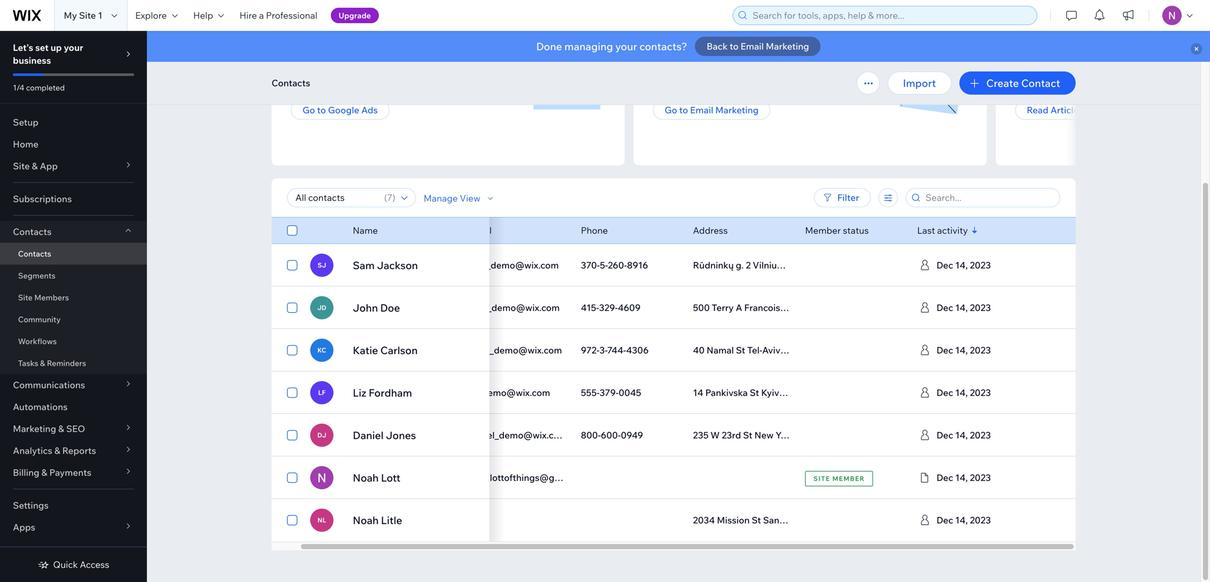 Task type: describe. For each thing, give the bounding box(es) containing it.
view for doe
[[987, 302, 1011, 315]]

rūdninkų g. 2 vilnius lithuania
[[694, 260, 823, 271]]

marketing inside dropdown button
[[13, 424, 56, 435]]

learn what a target audience is, why it's important and how to define yours.
[[1016, 62, 1181, 85]]

marketing for contacts?
[[766, 41, 810, 52]]

email for your
[[691, 104, 714, 116]]

view link for litle
[[971, 509, 1026, 533]]

let's
[[13, 42, 33, 53]]

subscriptions link
[[0, 188, 147, 210]]

google for a
[[331, 62, 362, 73]]

2023 for jackson
[[971, 260, 992, 271]]

campaign
[[382, 62, 424, 73]]

email for contacts?
[[741, 41, 764, 52]]

site for site & app
[[13, 161, 30, 172]]

2 vertical spatial st
[[744, 430, 753, 441]]

ads for a
[[364, 62, 380, 73]]

done managing your contacts?
[[537, 40, 688, 53]]

dec for noah lott
[[937, 473, 954, 484]]

972-
[[581, 345, 600, 356]]

14, for lott
[[956, 473, 969, 484]]

view link for lott
[[971, 467, 1026, 490]]

972-3-744-4306
[[581, 345, 649, 356]]

is,
[[1139, 62, 1148, 73]]

target inside the launch a google ads campaign to target people likely to become leads.
[[437, 62, 462, 73]]

go to email marketing button
[[654, 101, 771, 120]]

& for billing
[[41, 468, 47, 479]]

reach
[[654, 62, 680, 73]]

235 w 23rd st new york united states
[[694, 430, 855, 441]]

fordham
[[369, 387, 412, 400]]

business
[[13, 55, 51, 66]]

seo
[[66, 424, 85, 435]]

contacts for contacts button
[[272, 77, 310, 89]]

Search... field
[[922, 189, 1057, 207]]

415-329-4609
[[581, 302, 641, 314]]

go to google ads button
[[291, 101, 390, 120]]

settings link
[[0, 495, 147, 517]]

1/4 completed
[[13, 83, 65, 93]]

800-
[[581, 430, 601, 441]]

view link for fordham
[[971, 382, 1026, 405]]

site left '1'
[[79, 10, 96, 21]]

contacts for "contacts" 'link'
[[18, 249, 51, 259]]

tasks & reminders
[[18, 359, 86, 369]]

site for site member
[[814, 475, 831, 483]]

litle
[[381, 515, 403, 527]]

your for let's set up your business
[[64, 42, 83, 53]]

site members
[[18, 293, 69, 303]]

app
[[40, 161, 58, 172]]

ukraine
[[782, 388, 815, 399]]

contacts link
[[0, 243, 147, 265]]

new
[[755, 430, 774, 441]]

marketing for your
[[716, 104, 759, 116]]

st for liz fordham
[[750, 388, 760, 399]]

14, for carlson
[[956, 345, 969, 356]]

site for site members
[[18, 293, 33, 303]]

40 namal st tel-aviv israel
[[694, 345, 806, 356]]

home link
[[0, 133, 147, 155]]

379-
[[600, 388, 619, 399]]

view for jones
[[987, 429, 1011, 442]]

14 pankivska st kyiv ukraine
[[694, 388, 815, 399]]

daniel_demo@wix.com
[[469, 430, 567, 441]]

site & app button
[[0, 155, 147, 177]]

israel
[[783, 345, 806, 356]]

activity
[[938, 225, 969, 236]]

dec for liz fordham
[[937, 388, 954, 399]]

)
[[393, 192, 396, 203]]

0949
[[621, 430, 644, 441]]

liz_demo@wix.com
[[469, 388, 551, 399]]

jd
[[318, 304, 327, 312]]

hire
[[240, 10, 257, 21]]

dec 14, 2023 for carlson
[[937, 345, 992, 356]]

yours.
[[1137, 74, 1162, 85]]

launch
[[291, 62, 322, 73]]

1/4
[[13, 83, 24, 93]]

dec 14, 2023 for lott
[[937, 473, 992, 484]]

marketing & seo
[[13, 424, 85, 435]]

40
[[694, 345, 705, 356]]

go for go to google ads
[[303, 104, 315, 116]]

site member
[[814, 475, 866, 483]]

rūdninkų
[[694, 260, 734, 271]]

read article button
[[1016, 101, 1091, 120]]

dec for katie carlson
[[937, 345, 954, 356]]

marketing & seo button
[[0, 418, 147, 440]]

dec for daniel jones
[[937, 430, 954, 441]]

back to email marketing button
[[696, 37, 821, 56]]

Unsaved view field
[[292, 189, 381, 207]]

3-
[[600, 345, 608, 356]]

help
[[193, 10, 213, 21]]

last activity
[[918, 225, 969, 236]]

to inside learn what a target audience is, why it's important and how to define yours.
[[1098, 74, 1106, 85]]

professional
[[266, 10, 318, 21]]

address
[[694, 225, 728, 236]]

workflows link
[[0, 331, 147, 353]]

hire a professional
[[240, 10, 318, 21]]

dec for sam jackson
[[937, 260, 954, 271]]

member status
[[806, 225, 869, 236]]

( 7 )
[[384, 192, 396, 203]]

lf
[[318, 389, 326, 397]]

to inside done managing your contacts? alert
[[730, 41, 739, 52]]

14, for doe
[[956, 302, 969, 314]]

noah for noah lott
[[353, 472, 379, 485]]

set
[[35, 42, 49, 53]]

2023 for jones
[[971, 430, 992, 441]]

view for fordham
[[987, 387, 1011, 400]]

14, for litle
[[956, 515, 969, 527]]

0 horizontal spatial email
[[469, 225, 492, 236]]

done
[[537, 40, 563, 53]]

view link for jackson
[[971, 254, 1026, 277]]

view inside dropdown button
[[460, 193, 481, 204]]

site & app
[[13, 161, 58, 172]]

vilnius
[[753, 260, 782, 271]]

managing
[[565, 40, 614, 53]]

2023 for lott
[[971, 473, 992, 484]]

filter button
[[815, 188, 871, 208]]

contacts button
[[265, 74, 317, 93]]

contacts for contacts popup button
[[13, 226, 52, 238]]

& for site
[[32, 161, 38, 172]]

lithuania
[[784, 260, 823, 271]]

your inside alert
[[616, 40, 638, 53]]

carlson
[[381, 344, 418, 357]]

and inside learn what a target audience is, why it's important and how to define yours.
[[1060, 74, 1076, 85]]

states
[[828, 430, 855, 441]]

4609
[[618, 302, 641, 314]]

import
[[904, 77, 937, 90]]

jackson
[[377, 259, 418, 272]]

8916
[[627, 260, 649, 271]]

your for reach out to your subscribers with newsletters, updates and more.
[[709, 62, 727, 73]]

go for go to email marketing
[[665, 104, 678, 116]]

nl
[[318, 517, 326, 525]]

noah lott
[[353, 472, 401, 485]]

4306
[[627, 345, 649, 356]]

settings
[[13, 500, 49, 512]]

0045
[[619, 388, 642, 399]]

st for katie carlson
[[736, 345, 746, 356]]

415-
[[581, 302, 600, 314]]

370-5-260-8916
[[581, 260, 649, 271]]

555-
[[581, 388, 600, 399]]

dec 14, 2023 for doe
[[937, 302, 992, 314]]

14, for jones
[[956, 430, 969, 441]]

to down launch
[[314, 74, 323, 85]]



Task type: locate. For each thing, give the bounding box(es) containing it.
1 horizontal spatial email
[[691, 104, 714, 116]]

learn
[[1016, 62, 1040, 73]]

& right billing
[[41, 468, 47, 479]]

7 14, from the top
[[956, 515, 969, 527]]

reports
[[62, 446, 96, 457]]

1 horizontal spatial a
[[324, 62, 329, 73]]

site down the home
[[13, 161, 30, 172]]

6 view link from the top
[[971, 467, 1026, 490]]

noah left lott
[[353, 472, 379, 485]]

google up become
[[331, 62, 362, 73]]

dec 14, 2023 for fordham
[[937, 388, 992, 399]]

5 dec 14, 2023 from the top
[[937, 430, 992, 441]]

done managing your contacts? alert
[[147, 31, 1211, 62]]

daniel jones
[[353, 429, 416, 442]]

1 horizontal spatial marketing
[[716, 104, 759, 116]]

4 dec 14, 2023 from the top
[[937, 388, 992, 399]]

a for google
[[324, 62, 329, 73]]

a right what
[[1064, 62, 1069, 73]]

back
[[707, 41, 728, 52]]

1 view link from the top
[[971, 254, 1026, 277]]

2 go from the left
[[665, 104, 678, 116]]

6 14, from the top
[[956, 473, 969, 484]]

a for professional
[[259, 10, 264, 21]]

members
[[34, 293, 69, 303]]

sidebar element
[[0, 31, 147, 583]]

0 vertical spatial member
[[806, 225, 842, 236]]

home
[[13, 139, 39, 150]]

contacts down launch
[[272, 77, 310, 89]]

3 2023 from the top
[[971, 345, 992, 356]]

2 horizontal spatial your
[[709, 62, 727, 73]]

segments link
[[0, 265, 147, 287]]

manage view
[[424, 193, 481, 204]]

14,
[[956, 260, 969, 271], [956, 302, 969, 314], [956, 345, 969, 356], [956, 388, 969, 399], [956, 430, 969, 441], [956, 473, 969, 484], [956, 515, 969, 527]]

email inside done managing your contacts? alert
[[741, 41, 764, 52]]

contacts inside popup button
[[13, 226, 52, 238]]

a up become
[[324, 62, 329, 73]]

view link
[[971, 254, 1026, 277], [971, 297, 1026, 320], [971, 339, 1026, 362], [971, 382, 1026, 405], [971, 424, 1026, 448], [971, 467, 1026, 490], [971, 509, 1026, 533]]

0 vertical spatial contacts
[[272, 77, 310, 89]]

leads.
[[361, 74, 386, 85]]

2 horizontal spatial marketing
[[766, 41, 810, 52]]

member left 'status'
[[806, 225, 842, 236]]

go down updates
[[665, 104, 678, 116]]

site down segments
[[18, 293, 33, 303]]

1 vertical spatial member
[[833, 475, 866, 483]]

google inside button
[[328, 104, 360, 116]]

0 horizontal spatial and
[[690, 74, 706, 85]]

a inside learn what a target audience is, why it's important and how to define yours.
[[1064, 62, 1069, 73]]

target up how
[[1071, 62, 1097, 73]]

create contact button
[[960, 72, 1077, 95]]

2023 for carlson
[[971, 345, 992, 356]]

Search for tools, apps, help & more... field
[[749, 6, 1034, 25]]

how
[[1078, 74, 1095, 85]]

4 2023 from the top
[[971, 388, 992, 399]]

0 vertical spatial email
[[741, 41, 764, 52]]

4 dec from the top
[[937, 388, 954, 399]]

7 view link from the top
[[971, 509, 1026, 533]]

tasks & reminders link
[[0, 353, 147, 375]]

2 dec 14, 2023 from the top
[[937, 302, 992, 314]]

& right tasks
[[40, 359, 45, 369]]

and
[[690, 74, 706, 85], [1060, 74, 1076, 85]]

united
[[797, 430, 826, 441]]

None checkbox
[[287, 223, 298, 239], [287, 258, 298, 273], [287, 428, 298, 444], [287, 471, 298, 486], [287, 513, 298, 529], [287, 223, 298, 239], [287, 258, 298, 273], [287, 428, 298, 444], [287, 471, 298, 486], [287, 513, 298, 529]]

1 noah from the top
[[353, 472, 379, 485]]

view link for doe
[[971, 297, 1026, 320]]

billing & payments
[[13, 468, 92, 479]]

marketing down "more."
[[716, 104, 759, 116]]

1 dec 14, 2023 from the top
[[937, 260, 992, 271]]

2 noah from the top
[[353, 515, 379, 527]]

contacts down subscriptions
[[13, 226, 52, 238]]

4 14, from the top
[[956, 388, 969, 399]]

1 horizontal spatial your
[[616, 40, 638, 53]]

1 horizontal spatial go
[[665, 104, 678, 116]]

email down "more."
[[691, 104, 714, 116]]

view for litle
[[987, 515, 1011, 527]]

0 vertical spatial noah
[[353, 472, 379, 485]]

800-600-0949
[[581, 430, 644, 441]]

to
[[730, 41, 739, 52], [426, 62, 435, 73], [698, 62, 707, 73], [314, 74, 323, 85], [1098, 74, 1106, 85], [317, 104, 326, 116], [680, 104, 689, 116]]

dec
[[937, 260, 954, 271], [937, 302, 954, 314], [937, 345, 954, 356], [937, 388, 954, 399], [937, 430, 954, 441], [937, 473, 954, 484], [937, 515, 954, 527]]

2023 for litle
[[971, 515, 992, 527]]

email up the subscribers
[[741, 41, 764, 52]]

6 dec from the top
[[937, 473, 954, 484]]

billing
[[13, 468, 39, 479]]

and down out
[[690, 74, 706, 85]]

quick access
[[53, 560, 109, 571]]

3 view link from the top
[[971, 339, 1026, 362]]

phone
[[581, 225, 608, 236]]

view
[[460, 193, 481, 204], [987, 259, 1011, 272], [987, 302, 1011, 315], [987, 344, 1011, 357], [987, 387, 1011, 400], [987, 429, 1011, 442], [987, 472, 1011, 485], [987, 515, 1011, 527]]

john_demo@wix.com
[[469, 302, 560, 314]]

6 2023 from the top
[[971, 473, 992, 484]]

14, for fordham
[[956, 388, 969, 399]]

1 go from the left
[[303, 104, 315, 116]]

to right campaign
[[426, 62, 435, 73]]

a inside the launch a google ads campaign to target people likely to become leads.
[[324, 62, 329, 73]]

1 target from the left
[[437, 62, 462, 73]]

0 horizontal spatial go
[[303, 104, 315, 116]]

email down manage view dropdown button
[[469, 225, 492, 236]]

23rd
[[722, 430, 742, 441]]

5 view link from the top
[[971, 424, 1026, 448]]

marketing up analytics in the bottom of the page
[[13, 424, 56, 435]]

2
[[746, 260, 751, 271]]

to down updates
[[680, 104, 689, 116]]

& left app
[[32, 161, 38, 172]]

view link for jones
[[971, 424, 1026, 448]]

a right the "hire"
[[259, 10, 264, 21]]

1 vertical spatial email
[[691, 104, 714, 116]]

2 target from the left
[[1071, 62, 1097, 73]]

dj
[[318, 432, 327, 440]]

st left the kyiv
[[750, 388, 760, 399]]

None checkbox
[[287, 300, 298, 316], [287, 343, 298, 359], [287, 386, 298, 401], [287, 300, 298, 316], [287, 343, 298, 359], [287, 386, 298, 401]]

3 14, from the top
[[956, 345, 969, 356]]

2 view link from the top
[[971, 297, 1026, 320]]

marketing up "with"
[[766, 41, 810, 52]]

2 2023 from the top
[[971, 302, 992, 314]]

target inside learn what a target audience is, why it's important and how to define yours.
[[1071, 62, 1097, 73]]

noah lott image
[[310, 467, 334, 490]]

view for jackson
[[987, 259, 1011, 272]]

2 dec from the top
[[937, 302, 954, 314]]

1 2023 from the top
[[971, 260, 992, 271]]

target left people at top
[[437, 62, 462, 73]]

3 dec from the top
[[937, 345, 954, 356]]

5 14, from the top
[[956, 430, 969, 441]]

access
[[80, 560, 109, 571]]

contacts up segments
[[18, 249, 51, 259]]

2 vertical spatial email
[[469, 225, 492, 236]]

people
[[464, 62, 494, 73]]

2 and from the left
[[1060, 74, 1076, 85]]

noah for noah litle
[[353, 515, 379, 527]]

help button
[[186, 0, 232, 31]]

let's set up your business
[[13, 42, 83, 66]]

your inside reach out to your subscribers with newsletters, updates and more.
[[709, 62, 727, 73]]

communications
[[13, 380, 85, 391]]

4 view link from the top
[[971, 382, 1026, 405]]

go down likely
[[303, 104, 315, 116]]

apps button
[[0, 517, 147, 539]]

dec 14, 2023 for litle
[[937, 515, 992, 527]]

1 vertical spatial marketing
[[716, 104, 759, 116]]

subscribers
[[729, 62, 778, 73]]

7 dec 14, 2023 from the top
[[937, 515, 992, 527]]

ads for to
[[362, 104, 378, 116]]

email
[[741, 41, 764, 52], [691, 104, 714, 116], [469, 225, 492, 236]]

go
[[303, 104, 315, 116], [665, 104, 678, 116]]

sam jackson
[[353, 259, 418, 272]]

billing & payments button
[[0, 462, 147, 484]]

lott
[[381, 472, 401, 485]]

audience
[[1099, 62, 1137, 73]]

daniel
[[353, 429, 384, 442]]

7 dec from the top
[[937, 515, 954, 527]]

contacts inside button
[[272, 77, 310, 89]]

0 horizontal spatial target
[[437, 62, 462, 73]]

analytics
[[13, 446, 52, 457]]

to right back
[[730, 41, 739, 52]]

google for to
[[328, 104, 360, 116]]

your left contacts?
[[616, 40, 638, 53]]

google inside the launch a google ads campaign to target people likely to become leads.
[[331, 62, 362, 73]]

g.
[[736, 260, 744, 271]]

setup
[[13, 117, 39, 128]]

noah left litle
[[353, 515, 379, 527]]

2023
[[971, 260, 992, 271], [971, 302, 992, 314], [971, 345, 992, 356], [971, 388, 992, 399], [971, 430, 992, 441], [971, 473, 992, 484], [971, 515, 992, 527]]

1 vertical spatial contacts
[[13, 226, 52, 238]]

contacts inside 'link'
[[18, 249, 51, 259]]

name
[[353, 225, 378, 236]]

reminders
[[47, 359, 86, 369]]

site members link
[[0, 287, 147, 309]]

katie carlson
[[353, 344, 418, 357]]

ads inside button
[[362, 104, 378, 116]]

& for analytics
[[54, 446, 60, 457]]

member down states
[[833, 475, 866, 483]]

jones
[[386, 429, 416, 442]]

view for lott
[[987, 472, 1011, 485]]

analytics & reports button
[[0, 440, 147, 462]]

1 dec from the top
[[937, 260, 954, 271]]

go inside go to google ads button
[[303, 104, 315, 116]]

& for tasks
[[40, 359, 45, 369]]

payments
[[49, 468, 92, 479]]

doe
[[381, 302, 400, 315]]

to inside reach out to your subscribers with newsletters, updates and more.
[[698, 62, 707, 73]]

ads down leads.
[[362, 104, 378, 116]]

workflows
[[18, 337, 57, 347]]

liz
[[353, 387, 367, 400]]

list
[[272, 19, 1211, 166]]

2 14, from the top
[[956, 302, 969, 314]]

2 vertical spatial marketing
[[13, 424, 56, 435]]

st left new in the right bottom of the page
[[744, 430, 753, 441]]

to down become
[[317, 104, 326, 116]]

2 horizontal spatial email
[[741, 41, 764, 52]]

setup link
[[0, 112, 147, 133]]

555-379-0045
[[581, 388, 642, 399]]

view link for carlson
[[971, 339, 1026, 362]]

w
[[711, 430, 720, 441]]

automations
[[13, 402, 68, 413]]

1 14, from the top
[[956, 260, 969, 271]]

to right out
[[698, 62, 707, 73]]

14, for jackson
[[956, 260, 969, 271]]

ads
[[364, 62, 380, 73], [362, 104, 378, 116]]

2 horizontal spatial a
[[1064, 62, 1069, 73]]

ads up leads.
[[364, 62, 380, 73]]

& left seo
[[58, 424, 64, 435]]

status
[[844, 225, 869, 236]]

your right "up"
[[64, 42, 83, 53]]

site down united
[[814, 475, 831, 483]]

contact
[[1022, 77, 1061, 90]]

1 vertical spatial google
[[328, 104, 360, 116]]

your up "more."
[[709, 62, 727, 73]]

subscriptions
[[13, 193, 72, 205]]

aviv
[[763, 345, 781, 356]]

0 vertical spatial google
[[331, 62, 362, 73]]

& inside "link"
[[40, 359, 45, 369]]

5 dec from the top
[[937, 430, 954, 441]]

marketing inside done managing your contacts? alert
[[766, 41, 810, 52]]

filter
[[838, 192, 860, 203]]

1 horizontal spatial target
[[1071, 62, 1097, 73]]

dec 14, 2023 for jones
[[937, 430, 992, 441]]

& for marketing
[[58, 424, 64, 435]]

0 vertical spatial st
[[736, 345, 746, 356]]

contacts
[[272, 77, 310, 89], [13, 226, 52, 238], [18, 249, 51, 259]]

your inside the let's set up your business
[[64, 42, 83, 53]]

2 vertical spatial contacts
[[18, 249, 51, 259]]

dec for noah litle
[[937, 515, 954, 527]]

go to email marketing
[[665, 104, 759, 116]]

0 horizontal spatial your
[[64, 42, 83, 53]]

become
[[325, 74, 359, 85]]

john doe
[[353, 302, 400, 315]]

noah litle
[[353, 515, 403, 527]]

list containing launch a google ads campaign to target people likely to become leads.
[[272, 19, 1211, 166]]

dec 14, 2023 for jackson
[[937, 260, 992, 271]]

1 vertical spatial ads
[[362, 104, 378, 116]]

2023 for doe
[[971, 302, 992, 314]]

& inside dropdown button
[[58, 424, 64, 435]]

noahlottofthings@gmail.com
[[469, 473, 593, 484]]

st left tel- on the bottom right of the page
[[736, 345, 746, 356]]

1 and from the left
[[690, 74, 706, 85]]

view for carlson
[[987, 344, 1011, 357]]

1 vertical spatial noah
[[353, 515, 379, 527]]

it's
[[1169, 62, 1181, 73]]

1 vertical spatial st
[[750, 388, 760, 399]]

& left reports
[[54, 446, 60, 457]]

create
[[987, 77, 1020, 90]]

manage
[[424, 193, 458, 204]]

google down become
[[328, 104, 360, 116]]

1 horizontal spatial and
[[1060, 74, 1076, 85]]

site inside popup button
[[13, 161, 30, 172]]

744-
[[608, 345, 627, 356]]

dec for john doe
[[937, 302, 954, 314]]

6 dec 14, 2023 from the top
[[937, 473, 992, 484]]

and left how
[[1060, 74, 1076, 85]]

600-
[[601, 430, 621, 441]]

up
[[51, 42, 62, 53]]

0 horizontal spatial a
[[259, 10, 264, 21]]

3 dec 14, 2023 from the top
[[937, 345, 992, 356]]

5 2023 from the top
[[971, 430, 992, 441]]

0 vertical spatial ads
[[364, 62, 380, 73]]

0 vertical spatial marketing
[[766, 41, 810, 52]]

and inside reach out to your subscribers with newsletters, updates and more.
[[690, 74, 706, 85]]

last
[[918, 225, 936, 236]]

0 horizontal spatial marketing
[[13, 424, 56, 435]]

to right how
[[1098, 74, 1106, 85]]

apps
[[13, 522, 35, 534]]

2023 for fordham
[[971, 388, 992, 399]]

important
[[1016, 74, 1058, 85]]

my
[[64, 10, 77, 21]]

7 2023 from the top
[[971, 515, 992, 527]]

ads inside the launch a google ads campaign to target people likely to become leads.
[[364, 62, 380, 73]]

go inside go to email marketing button
[[665, 104, 678, 116]]



Task type: vqa. For each thing, say whether or not it's contained in the screenshot.


